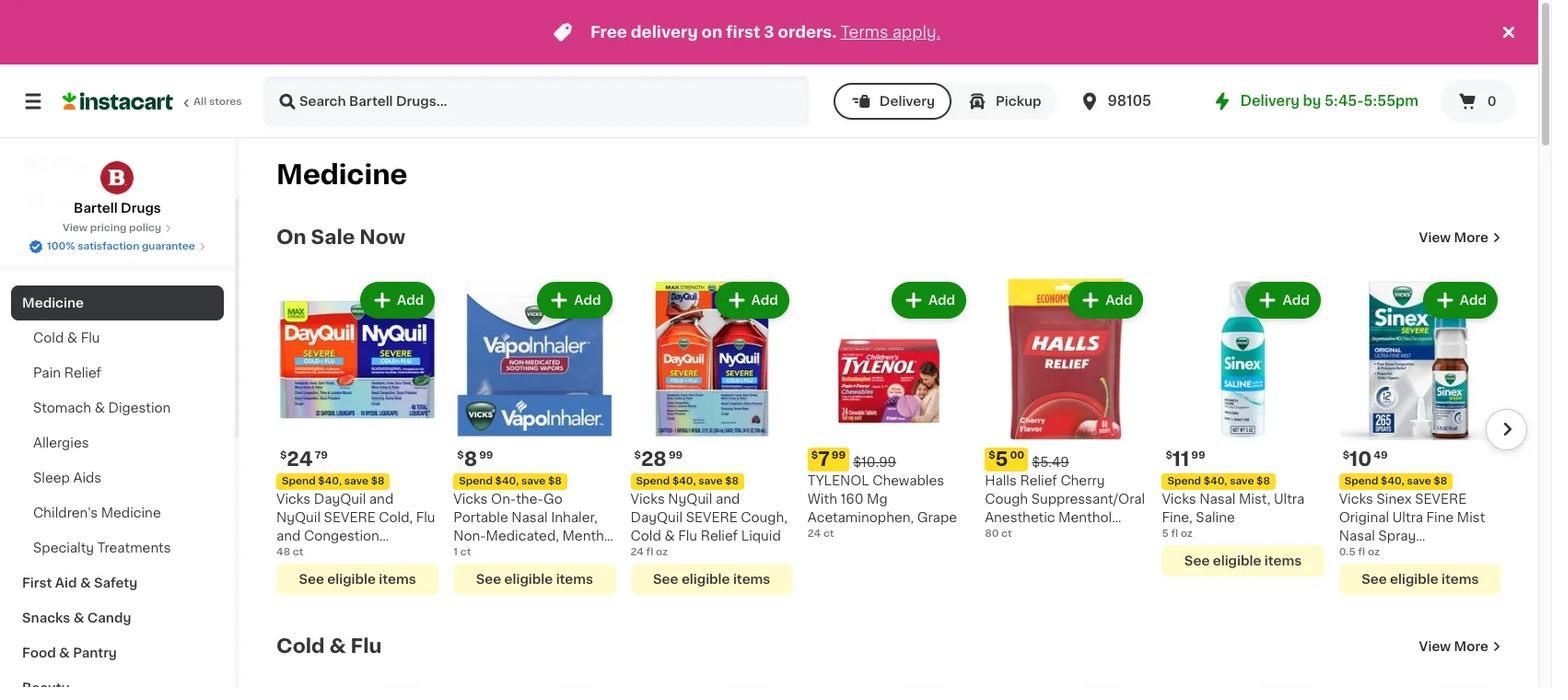Task type: locate. For each thing, give the bounding box(es) containing it.
1 vertical spatial view more link
[[1419, 638, 1501, 656]]

0 horizontal spatial ultra
[[1274, 493, 1304, 506]]

1 view more from the top
[[1419, 231, 1489, 244]]

$ for 5
[[988, 451, 995, 461]]

cold down 28
[[631, 530, 661, 543]]

severe left the cough,
[[686, 511, 738, 524]]

3 save from the left
[[698, 476, 723, 487]]

add button for 8
[[539, 284, 610, 317]]

see down saline
[[1184, 555, 1210, 568]]

1 vertical spatial medicine
[[22, 297, 84, 309]]

2 horizontal spatial nasal
[[1339, 530, 1375, 543]]

add for 10
[[1460, 294, 1487, 307]]

policy
[[129, 223, 161, 233]]

nasal up saline
[[1199, 493, 1236, 506]]

0 vertical spatial 5
[[995, 450, 1008, 469]]

6 $ from the left
[[811, 451, 818, 461]]

delivery for delivery by 5:45-5:55pm
[[1240, 94, 1300, 108]]

congestion
[[304, 530, 379, 543]]

items down mist
[[1442, 573, 1479, 586]]

product group containing 7
[[808, 278, 970, 542]]

99
[[479, 451, 493, 461], [669, 451, 683, 461], [1191, 451, 1205, 461], [832, 451, 846, 461]]

vicks inside 'vicks sinex severe original ultra fine mist nasal spray decongestant'
[[1339, 493, 1373, 506]]

0 horizontal spatial menthol
[[562, 530, 616, 543]]

cold
[[33, 332, 64, 344], [631, 530, 661, 543], [276, 637, 325, 656]]

1 view more link from the top
[[1419, 228, 1501, 247]]

1 spend $40, save $8 from the left
[[282, 476, 385, 487]]

2 vertical spatial 24
[[631, 547, 644, 558]]

1 save from the left
[[344, 476, 368, 487]]

save up sinex
[[1407, 476, 1431, 487]]

4 save from the left
[[1230, 476, 1254, 487]]

items down "liquid"
[[733, 573, 770, 586]]

0 vertical spatial cold & flu
[[33, 332, 100, 344]]

more for on sale now
[[1454, 231, 1489, 244]]

0 vertical spatial cold
[[33, 332, 64, 344]]

spend for 11
[[1167, 476, 1201, 487]]

0 horizontal spatial cold & flu
[[33, 332, 100, 344]]

1 add button from the left
[[362, 284, 433, 317]]

4 vicks from the left
[[1162, 493, 1196, 506]]

vicks up the portable
[[453, 493, 488, 506]]

0 vertical spatial more
[[1454, 231, 1489, 244]]

0 vertical spatial cold & flu link
[[11, 321, 224, 356]]

vicks up fine,
[[1162, 493, 1196, 506]]

99 inside $ 28 99
[[669, 451, 683, 461]]

6 product group from the left
[[1162, 278, 1324, 577]]

ultra right mist,
[[1274, 493, 1304, 506]]

menthol down suppressant/oral
[[1058, 511, 1112, 524]]

0 vertical spatial nyquil
[[668, 493, 712, 506]]

2 vertical spatial cold
[[276, 637, 325, 656]]

add button for 10
[[1425, 284, 1496, 317]]

6 add from the left
[[1283, 294, 1310, 307]]

0 vertical spatial 24
[[287, 450, 313, 469]]

view for on sale now
[[1419, 231, 1451, 244]]

2 horizontal spatial and
[[716, 493, 740, 506]]

product group containing 5
[[985, 278, 1147, 543]]

sleep aids link
[[11, 461, 224, 496]]

2 add from the left
[[574, 294, 601, 307]]

1 horizontal spatial 5
[[1162, 529, 1169, 539]]

and for cough,
[[716, 493, 740, 506]]

see eligible items for 28
[[653, 573, 770, 586]]

5 product group from the left
[[985, 278, 1147, 543]]

tylenol
[[808, 475, 869, 488]]

2 more from the top
[[1454, 640, 1489, 653]]

and
[[369, 493, 394, 506], [716, 493, 740, 506], [276, 530, 301, 543]]

specialty treatments
[[33, 542, 171, 555]]

stores
[[209, 97, 242, 107]]

nasal up 0.5 fl oz
[[1339, 530, 1375, 543]]

$40, for 10
[[1381, 476, 1404, 487]]

1 horizontal spatial cold & flu link
[[276, 636, 382, 658]]

items down the inhaler,
[[556, 573, 593, 586]]

0 horizontal spatial nasal
[[512, 511, 548, 524]]

view inside view pricing policy "link"
[[63, 223, 88, 233]]

$ inside $ 7 99
[[811, 451, 818, 461]]

pain
[[33, 367, 61, 380]]

1 horizontal spatial fl
[[1171, 529, 1178, 539]]

ultra inside 'vicks sinex severe original ultra fine mist nasal spray decongestant'
[[1392, 511, 1423, 524]]

product group containing 11
[[1162, 278, 1324, 577]]

spend for 8
[[459, 476, 493, 487]]

items down liquicaps
[[379, 573, 416, 586]]

cold down medicine,
[[276, 637, 325, 656]]

99 inside $ 8 99
[[479, 451, 493, 461]]

first
[[22, 577, 52, 590]]

view more link for flu
[[1419, 638, 1501, 656]]

5 add button from the left
[[1071, 284, 1142, 317]]

lists
[[52, 231, 83, 244]]

1 vertical spatial nasal
[[512, 511, 548, 524]]

$40, for 24
[[318, 476, 342, 487]]

cough,
[[741, 511, 787, 524]]

$ inside $ 28 99
[[634, 451, 641, 461]]

$8 up cold, at left bottom
[[371, 476, 385, 487]]

relief left "liquid"
[[701, 530, 738, 543]]

2 save from the left
[[521, 476, 546, 487]]

spend $40, save $8 for 8
[[459, 476, 562, 487]]

items left the 0.5
[[1264, 555, 1302, 568]]

0 horizontal spatial fl
[[646, 547, 653, 558]]

5 left 00
[[995, 450, 1008, 469]]

satisfaction
[[78, 241, 139, 251]]

0 horizontal spatial delivery
[[880, 95, 935, 108]]

2 vertical spatial medicine
[[101, 507, 161, 520]]

delivery
[[1240, 94, 1300, 108], [880, 95, 935, 108]]

flu inside vicks nyquil and dayquil severe cough, cold & flu relief liquid 24 fl oz
[[678, 530, 697, 543]]

ct for 8
[[460, 547, 471, 558]]

1 horizontal spatial medicine
[[101, 507, 161, 520]]

add for 11
[[1283, 294, 1310, 307]]

None search field
[[263, 76, 810, 127]]

severe inside vicks nyquil and dayquil severe cough, cold & flu relief liquid 24 fl oz
[[686, 511, 738, 524]]

spend down $ 11 99
[[1167, 476, 1201, 487]]

1 horizontal spatial relief
[[701, 530, 738, 543]]

now
[[359, 228, 405, 247]]

snacks
[[22, 612, 70, 625]]

100% satisfaction guarantee button
[[29, 236, 206, 254]]

view more for flu
[[1419, 640, 1489, 653]]

items for 11
[[1264, 555, 1302, 568]]

menthol down the inhaler,
[[562, 530, 616, 543]]

2 horizontal spatial relief
[[1020, 475, 1057, 488]]

1 vertical spatial menthol
[[562, 530, 616, 543]]

0 vertical spatial menthol
[[1058, 511, 1112, 524]]

3 add from the left
[[751, 294, 778, 307]]

menthol inside vicks on-the-go portable nasal inhaler, non-medicated, menthol scent
[[562, 530, 616, 543]]

$8 up mist,
[[1257, 476, 1270, 487]]

see down the decongestant
[[1362, 573, 1387, 586]]

0 horizontal spatial oz
[[656, 547, 668, 558]]

1 horizontal spatial cold & flu
[[276, 637, 382, 656]]

add for 8
[[574, 294, 601, 307]]

$ for 11
[[1166, 451, 1172, 461]]

99 inside $ 11 99
[[1191, 451, 1205, 461]]

nasal down the-
[[512, 511, 548, 524]]

more
[[1454, 231, 1489, 244], [1454, 640, 1489, 653]]

items
[[1264, 555, 1302, 568], [379, 573, 416, 586], [556, 573, 593, 586], [733, 573, 770, 586], [1442, 573, 1479, 586]]

bartell drugs logo image
[[100, 160, 135, 195]]

vicks nyquil and dayquil severe cough, cold & flu relief liquid 24 fl oz
[[631, 493, 787, 558]]

nasal inside vicks nasal mist, ultra fine, saline 5 fl oz
[[1199, 493, 1236, 506]]

ct right "80"
[[1001, 529, 1012, 539]]

buy it again link
[[11, 182, 224, 219]]

3 add button from the left
[[716, 284, 787, 317]]

2 $8 from the left
[[548, 476, 562, 487]]

0 vertical spatial relief
[[64, 367, 101, 380]]

cold inside vicks nyquil and dayquil severe cough, cold & flu relief liquid 24 fl oz
[[631, 530, 661, 543]]

sinex
[[1377, 493, 1412, 506]]

dayquil inside vicks dayquil and nyquil severe cold, flu and congestion medicine, liquicaps
[[314, 493, 366, 506]]

7 product group from the left
[[1339, 278, 1501, 595]]

cold & flu link for pain relief link
[[11, 321, 224, 356]]

3 $ from the left
[[634, 451, 641, 461]]

severe inside vicks dayquil and nyquil severe cold, flu and congestion medicine, liquicaps
[[324, 511, 375, 524]]

ct for 24
[[293, 547, 304, 558]]

spend down $ 24 79 at the left bottom
[[282, 476, 316, 487]]

0 horizontal spatial medicine
[[22, 297, 84, 309]]

vicks
[[276, 493, 311, 506], [453, 493, 488, 506], [631, 493, 665, 506], [1162, 493, 1196, 506], [1339, 493, 1373, 506]]

99 for 7
[[832, 451, 846, 461]]

halls relief cherry cough suppressant/oral anesthetic menthol drops
[[985, 475, 1145, 543]]

1 more from the top
[[1454, 231, 1489, 244]]

1 horizontal spatial and
[[369, 493, 394, 506]]

saline
[[1196, 511, 1235, 524]]

2 product group from the left
[[453, 278, 616, 595]]

vicks inside vicks on-the-go portable nasal inhaler, non-medicated, menthol scent
[[453, 493, 488, 506]]

items for 8
[[556, 573, 593, 586]]

1 spend from the left
[[282, 476, 316, 487]]

1 horizontal spatial dayquil
[[631, 511, 683, 524]]

see eligible items button down liquicaps
[[276, 564, 439, 595]]

see eligible items button down the decongestant
[[1339, 564, 1501, 595]]

1 horizontal spatial oz
[[1181, 529, 1193, 539]]

more for cold & flu
[[1454, 640, 1489, 653]]

see down scent
[[476, 573, 501, 586]]

$40, for 28
[[672, 476, 696, 487]]

$40, down the 79
[[318, 476, 342, 487]]

severe for cold
[[686, 511, 738, 524]]

on sale now link
[[276, 227, 405, 249]]

cold & flu
[[33, 332, 100, 344], [276, 637, 382, 656]]

0 vertical spatial ultra
[[1274, 493, 1304, 506]]

4 spend $40, save $8 from the left
[[1167, 476, 1270, 487]]

vicks for 10
[[1339, 493, 1373, 506]]

delivery by 5:45-5:55pm
[[1240, 94, 1419, 108]]

5:45-
[[1325, 94, 1364, 108]]

2 vertical spatial relief
[[701, 530, 738, 543]]

1 horizontal spatial ultra
[[1392, 511, 1423, 524]]

vicks down 28
[[631, 493, 665, 506]]

$ 10 49
[[1343, 450, 1388, 469]]

2 horizontal spatial cold
[[631, 530, 661, 543]]

0 vertical spatial nasal
[[1199, 493, 1236, 506]]

7 add button from the left
[[1425, 284, 1496, 317]]

mg
[[867, 493, 888, 506]]

1 vertical spatial cold
[[631, 530, 661, 543]]

relief inside halls relief cherry cough suppressant/oral anesthetic menthol drops
[[1020, 475, 1057, 488]]

ultra up spray
[[1392, 511, 1423, 524]]

3 $40, from the left
[[672, 476, 696, 487]]

$ inside $ 11 99
[[1166, 451, 1172, 461]]

2 spend from the left
[[459, 476, 493, 487]]

sale
[[311, 228, 355, 247]]

delivery for delivery
[[880, 95, 935, 108]]

ct inside tylenol chewables with 160 mg acetaminophen, grape 24 ct
[[823, 529, 834, 539]]

spend $40, save $8 down the 79
[[282, 476, 385, 487]]

0 vertical spatial view more link
[[1419, 228, 1501, 247]]

$8 for 10
[[1434, 476, 1447, 487]]

suppressant/oral
[[1031, 493, 1145, 506]]

$40, down $ 28 99
[[672, 476, 696, 487]]

5 spend $40, save $8 from the left
[[1345, 476, 1447, 487]]

delivery by 5:45-5:55pm link
[[1211, 90, 1419, 112]]

0.5
[[1339, 547, 1356, 558]]

cold & flu link for flu the 'view more' link
[[276, 636, 382, 658]]

2 view more link from the top
[[1419, 638, 1501, 656]]

4 99 from the left
[[832, 451, 846, 461]]

$40, up on-
[[495, 476, 519, 487]]

nasal inside vicks on-the-go portable nasal inhaler, non-medicated, menthol scent
[[512, 511, 548, 524]]

0 horizontal spatial dayquil
[[314, 493, 366, 506]]

see down medicine,
[[299, 573, 324, 586]]

nyquil up 48 ct
[[276, 511, 321, 524]]

2 horizontal spatial 24
[[808, 529, 821, 539]]

see eligible items down the decongestant
[[1362, 573, 1479, 586]]

5 save from the left
[[1407, 476, 1431, 487]]

1 horizontal spatial nasal
[[1199, 493, 1236, 506]]

1 vertical spatial ultra
[[1392, 511, 1423, 524]]

$ inside $ 5 00
[[988, 451, 995, 461]]

see eligible items down liquicaps
[[299, 573, 416, 586]]

drugs
[[121, 202, 161, 215]]

save up the-
[[521, 476, 546, 487]]

spend $40, save $8 down $ 28 99
[[636, 476, 739, 487]]

see eligible items down medicated,
[[476, 573, 593, 586]]

allergies
[[33, 437, 89, 450]]

1 vertical spatial view more
[[1419, 640, 1489, 653]]

2 $ from the left
[[457, 451, 464, 461]]

add
[[397, 294, 424, 307], [574, 294, 601, 307], [751, 294, 778, 307], [928, 294, 955, 307], [1106, 294, 1132, 307], [1283, 294, 1310, 307], [1460, 294, 1487, 307]]

fine
[[1426, 511, 1454, 524]]

dayquil up the congestion
[[314, 493, 366, 506]]

0 vertical spatial dayquil
[[314, 493, 366, 506]]

3 spend from the left
[[636, 476, 670, 487]]

0 horizontal spatial nyquil
[[276, 511, 321, 524]]

5 $8 from the left
[[1434, 476, 1447, 487]]

nyquil down $ 28 99
[[668, 493, 712, 506]]

1 vertical spatial relief
[[1020, 475, 1057, 488]]

1 add from the left
[[397, 294, 424, 307]]

1 $8 from the left
[[371, 476, 385, 487]]

treatments
[[97, 542, 171, 555]]

flu inside vicks dayquil and nyquil severe cold, flu and congestion medicine, liquicaps
[[416, 511, 435, 524]]

fl inside vicks nyquil and dayquil severe cough, cold & flu relief liquid 24 fl oz
[[646, 547, 653, 558]]

medicine
[[276, 161, 407, 188], [22, 297, 84, 309], [101, 507, 161, 520]]

ct right 48
[[293, 547, 304, 558]]

7 $ from the left
[[1343, 451, 1349, 461]]

$10.99
[[853, 456, 896, 469]]

$ inside $ 8 99
[[457, 451, 464, 461]]

99 inside $ 7 99
[[832, 451, 846, 461]]

spend for 28
[[636, 476, 670, 487]]

1 vertical spatial dayquil
[[631, 511, 683, 524]]

items for 10
[[1442, 573, 1479, 586]]

spend
[[282, 476, 316, 487], [459, 476, 493, 487], [636, 476, 670, 487], [1167, 476, 1201, 487], [1345, 476, 1378, 487]]

0 vertical spatial medicine
[[276, 161, 407, 188]]

spend $40, save $8 up on-
[[459, 476, 562, 487]]

$ inside $ 24 79
[[280, 451, 287, 461]]

see eligible items down vicks nasal mist, ultra fine, saline 5 fl oz
[[1184, 555, 1302, 568]]

medicine up on sale now
[[276, 161, 407, 188]]

product group containing 10
[[1339, 278, 1501, 595]]

2 vertical spatial nasal
[[1339, 530, 1375, 543]]

1 vertical spatial nyquil
[[276, 511, 321, 524]]

4 $8 from the left
[[1257, 476, 1270, 487]]

2 spend $40, save $8 from the left
[[459, 476, 562, 487]]

product group containing 24
[[276, 278, 439, 595]]

1 product group from the left
[[276, 278, 439, 595]]

delivery
[[631, 25, 698, 40]]

vicks for 24
[[276, 493, 311, 506]]

see eligible items button down vicks nasal mist, ultra fine, saline 5 fl oz
[[1162, 546, 1324, 577]]

0 horizontal spatial relief
[[64, 367, 101, 380]]

$ inside $ 10 49
[[1343, 451, 1349, 461]]

1 horizontal spatial delivery
[[1240, 94, 1300, 108]]

add button for 24
[[362, 284, 433, 317]]

delivery left 'by'
[[1240, 94, 1300, 108]]

99 right 28
[[669, 451, 683, 461]]

5 $ from the left
[[1166, 451, 1172, 461]]

vicks up original
[[1339, 493, 1373, 506]]

menthol inside halls relief cherry cough suppressant/oral anesthetic menthol drops
[[1058, 511, 1112, 524]]

$8 up go
[[548, 476, 562, 487]]

see eligible items button down medicated,
[[453, 564, 616, 595]]

$ for 10
[[1343, 451, 1349, 461]]

spend down $ 8 99
[[459, 476, 493, 487]]

bartell drugs link
[[74, 160, 161, 217]]

5 down fine,
[[1162, 529, 1169, 539]]

1 vertical spatial more
[[1454, 640, 1489, 653]]

80 ct
[[985, 529, 1012, 539]]

1 horizontal spatial 24
[[631, 547, 644, 558]]

nyquil
[[668, 493, 712, 506], [276, 511, 321, 524]]

cold up 'pain'
[[33, 332, 64, 344]]

4 $ from the left
[[988, 451, 995, 461]]

4 $40, from the left
[[1204, 476, 1227, 487]]

relief inside vicks nyquil and dayquil severe cough, cold & flu relief liquid 24 fl oz
[[701, 530, 738, 543]]

2 horizontal spatial severe
[[1415, 493, 1467, 506]]

3 99 from the left
[[1191, 451, 1205, 461]]

$ for 7
[[811, 451, 818, 461]]

eligible down vicks nasal mist, ultra fine, saline 5 fl oz
[[1213, 555, 1261, 568]]

relief down $5.49 in the bottom of the page
[[1020, 475, 1057, 488]]

ct right the 1
[[460, 547, 471, 558]]

99 right 11
[[1191, 451, 1205, 461]]

4 spend from the left
[[1167, 476, 1201, 487]]

&
[[67, 332, 77, 344], [95, 402, 105, 415], [664, 530, 675, 543], [80, 577, 91, 590], [73, 612, 84, 625], [329, 637, 346, 656], [59, 647, 70, 660]]

see eligible items for 11
[[1184, 555, 1302, 568]]

grape
[[917, 511, 957, 524]]

medicine up treatments
[[101, 507, 161, 520]]

product group containing 28
[[631, 278, 793, 595]]

see eligible items button down vicks nyquil and dayquil severe cough, cold & flu relief liquid 24 fl oz
[[631, 564, 793, 595]]

vicks inside vicks dayquil and nyquil severe cold, flu and congestion medicine, liquicaps
[[276, 493, 311, 506]]

see eligible items for 8
[[476, 573, 593, 586]]

1 vicks from the left
[[276, 493, 311, 506]]

3 product group from the left
[[631, 278, 793, 595]]

spend $40, save $8 up sinex
[[1345, 476, 1447, 487]]

2 view more from the top
[[1419, 640, 1489, 653]]

view
[[63, 223, 88, 233], [1419, 231, 1451, 244], [1419, 640, 1451, 653]]

0 vertical spatial view more
[[1419, 231, 1489, 244]]

0 horizontal spatial severe
[[324, 511, 375, 524]]

view for cold & flu
[[1419, 640, 1451, 653]]

$8 up vicks nyquil and dayquil severe cough, cold & flu relief liquid 24 fl oz
[[725, 476, 739, 487]]

98105
[[1108, 94, 1151, 108]]

and inside vicks nyquil and dayquil severe cough, cold & flu relief liquid 24 fl oz
[[716, 493, 740, 506]]

severe
[[1415, 493, 1467, 506], [324, 511, 375, 524], [686, 511, 738, 524]]

1 $ from the left
[[280, 451, 287, 461]]

5 $40, from the left
[[1381, 476, 1404, 487]]

terms
[[840, 25, 888, 40]]

$8 for 8
[[548, 476, 562, 487]]

see down vicks nyquil and dayquil severe cough, cold & flu relief liquid 24 fl oz
[[653, 573, 678, 586]]

1 vertical spatial cold & flu link
[[276, 636, 382, 658]]

2 horizontal spatial medicine
[[276, 161, 407, 188]]

guarantee
[[142, 241, 195, 251]]

2 vicks from the left
[[453, 493, 488, 506]]

first aid & safety link
[[11, 566, 224, 601]]

nasal
[[1199, 493, 1236, 506], [512, 511, 548, 524], [1339, 530, 1375, 543]]

relief
[[64, 367, 101, 380], [1020, 475, 1057, 488], [701, 530, 738, 543]]

1 horizontal spatial nyquil
[[668, 493, 712, 506]]

see eligible items for 24
[[299, 573, 416, 586]]

3 spend $40, save $8 from the left
[[636, 476, 739, 487]]

severe up fine at bottom
[[1415, 493, 1467, 506]]

Search field
[[265, 77, 808, 125]]

fine,
[[1162, 511, 1193, 524]]

ct down with
[[823, 529, 834, 539]]

5 inside vicks nasal mist, ultra fine, saline 5 fl oz
[[1162, 529, 1169, 539]]

1 vertical spatial 5
[[1162, 529, 1169, 539]]

2 add button from the left
[[539, 284, 610, 317]]

delivery inside button
[[880, 95, 935, 108]]

7 add from the left
[[1460, 294, 1487, 307]]

see for 11
[[1184, 555, 1210, 568]]

save up vicks dayquil and nyquil severe cold, flu and congestion medicine, liquicaps
[[344, 476, 368, 487]]

1 vertical spatial 24
[[808, 529, 821, 539]]

$40,
[[318, 476, 342, 487], [495, 476, 519, 487], [672, 476, 696, 487], [1204, 476, 1227, 487], [1381, 476, 1404, 487]]

$40, up sinex
[[1381, 476, 1404, 487]]

save for 28
[[698, 476, 723, 487]]

$8 up fine at bottom
[[1434, 476, 1447, 487]]

3 vicks from the left
[[631, 493, 665, 506]]

aid
[[55, 577, 77, 590]]

0 horizontal spatial 5
[[995, 450, 1008, 469]]

1 99 from the left
[[479, 451, 493, 461]]

relief right 'pain'
[[64, 367, 101, 380]]

scent
[[453, 548, 491, 561]]

$40, up saline
[[1204, 476, 1227, 487]]

6 add button from the left
[[1248, 284, 1319, 317]]

food & pantry
[[22, 647, 117, 660]]

eligible down vicks nyquil and dayquil severe cough, cold & flu relief liquid 24 fl oz
[[682, 573, 730, 586]]

99 for 8
[[479, 451, 493, 461]]

medicine down 100%
[[22, 297, 84, 309]]

99 right 7
[[832, 451, 846, 461]]

save up mist,
[[1230, 476, 1254, 487]]

flu
[[81, 332, 100, 344], [416, 511, 435, 524], [678, 530, 697, 543], [350, 637, 382, 656]]

99 right '8'
[[479, 451, 493, 461]]

save up vicks nyquil and dayquil severe cough, cold & flu relief liquid 24 fl oz
[[698, 476, 723, 487]]

severe up the congestion
[[324, 511, 375, 524]]

see eligible items button for 24
[[276, 564, 439, 595]]

spend $40, save $8 up saline
[[1167, 476, 1270, 487]]

3 $8 from the left
[[725, 476, 739, 487]]

4 product group from the left
[[808, 278, 970, 542]]

cold & flu inside cold & flu link
[[33, 332, 100, 344]]

spend for 24
[[282, 476, 316, 487]]

eligible down the decongestant
[[1390, 573, 1438, 586]]

add for 28
[[751, 294, 778, 307]]

1 horizontal spatial menthol
[[1058, 511, 1112, 524]]

1 horizontal spatial severe
[[686, 511, 738, 524]]

vicks down $ 24 79 at the left bottom
[[276, 493, 311, 506]]

dayquil down $ 28 99
[[631, 511, 683, 524]]

$5.00 original price: $5.49 element
[[985, 448, 1147, 472]]

0 horizontal spatial cold & flu link
[[11, 321, 224, 356]]

all stores link
[[63, 76, 243, 127]]

spend down 10
[[1345, 476, 1378, 487]]

view more link
[[1419, 228, 1501, 247], [1419, 638, 1501, 656]]

5 spend from the left
[[1345, 476, 1378, 487]]

spend down 28
[[636, 476, 670, 487]]

160
[[841, 493, 864, 506]]

product group
[[276, 278, 439, 595], [453, 278, 616, 595], [631, 278, 793, 595], [808, 278, 970, 542], [985, 278, 1147, 543], [1162, 278, 1324, 577], [1339, 278, 1501, 595]]

5 vicks from the left
[[1339, 493, 1373, 506]]

eligible down liquicaps
[[327, 573, 376, 586]]

2 99 from the left
[[669, 451, 683, 461]]

delivery down apply. on the right
[[880, 95, 935, 108]]

with
[[808, 493, 837, 506]]

bartell
[[74, 202, 118, 215]]

1 $40, from the left
[[318, 476, 342, 487]]

24 inside tylenol chewables with 160 mg acetaminophen, grape 24 ct
[[808, 529, 821, 539]]

0 button
[[1441, 79, 1516, 123]]

2 $40, from the left
[[495, 476, 519, 487]]

see for 28
[[653, 573, 678, 586]]

orders.
[[778, 25, 837, 40]]

see eligible items down vicks nyquil and dayquil severe cough, cold & flu relief liquid 24 fl oz
[[653, 573, 770, 586]]

original
[[1339, 511, 1389, 524]]

eligible down medicated,
[[504, 573, 553, 586]]

digestion
[[108, 402, 171, 415]]



Task type: describe. For each thing, give the bounding box(es) containing it.
medicine,
[[276, 548, 340, 561]]

food & pantry link
[[11, 636, 224, 671]]

apply.
[[892, 25, 941, 40]]

severe inside 'vicks sinex severe original ultra fine mist nasal spray decongestant'
[[1415, 493, 1467, 506]]

ultra inside vicks nasal mist, ultra fine, saline 5 fl oz
[[1274, 493, 1304, 506]]

vicks inside vicks nyquil and dayquil severe cough, cold & flu relief liquid 24 fl oz
[[631, 493, 665, 506]]

free
[[590, 25, 627, 40]]

pantry
[[73, 647, 117, 660]]

pickup button
[[951, 83, 1056, 120]]

items for 28
[[733, 573, 770, 586]]

100% satisfaction guarantee
[[47, 241, 195, 251]]

eligible for 28
[[682, 573, 730, 586]]

$ 5 00
[[988, 450, 1024, 469]]

relief for pain
[[64, 367, 101, 380]]

oz inside vicks nyquil and dayquil severe cough, cold & flu relief liquid 24 fl oz
[[656, 547, 668, 558]]

shop
[[52, 158, 86, 170]]

mist,
[[1239, 493, 1271, 506]]

2 horizontal spatial fl
[[1358, 547, 1365, 558]]

$8 for 28
[[725, 476, 739, 487]]

items for 24
[[379, 573, 416, 586]]

free delivery on first 3 orders. terms apply.
[[590, 25, 941, 40]]

0 horizontal spatial and
[[276, 530, 301, 543]]

see for 8
[[476, 573, 501, 586]]

eligible for 8
[[504, 573, 553, 586]]

item carousel region
[[251, 271, 1527, 606]]

eligible for 24
[[327, 573, 376, 586]]

anesthetic
[[985, 511, 1055, 524]]

0 horizontal spatial cold
[[33, 332, 64, 344]]

see for 10
[[1362, 573, 1387, 586]]

delivery button
[[833, 83, 951, 120]]

view pricing policy link
[[63, 221, 172, 236]]

4 add button from the left
[[893, 284, 965, 317]]

see eligible items button for 10
[[1339, 564, 1501, 595]]

it
[[81, 194, 90, 207]]

24 inside vicks nyquil and dayquil severe cough, cold & flu relief liquid 24 fl oz
[[631, 547, 644, 558]]

ct for 5
[[1001, 529, 1012, 539]]

$8 for 24
[[371, 476, 385, 487]]

48 ct
[[276, 547, 304, 558]]

5:55pm
[[1364, 94, 1419, 108]]

79
[[315, 451, 328, 461]]

portable
[[453, 511, 508, 524]]

11
[[1172, 450, 1189, 469]]

medicine link
[[11, 286, 224, 321]]

7
[[818, 450, 830, 469]]

$ 7 99
[[811, 450, 846, 469]]

sleep
[[33, 472, 70, 485]]

first aid & safety
[[22, 577, 137, 590]]

cough
[[985, 493, 1028, 506]]

add button for 11
[[1248, 284, 1319, 317]]

4 add from the left
[[928, 294, 955, 307]]

children's
[[33, 507, 98, 520]]

$ for 28
[[634, 451, 641, 461]]

see eligible items for 10
[[1362, 573, 1479, 586]]

save for 8
[[521, 476, 546, 487]]

0
[[1487, 95, 1496, 108]]

fl inside vicks nasal mist, ultra fine, saline 5 fl oz
[[1171, 529, 1178, 539]]

vicks inside vicks nasal mist, ultra fine, saline 5 fl oz
[[1162, 493, 1196, 506]]

relief for halls
[[1020, 475, 1057, 488]]

1
[[453, 547, 458, 558]]

nyquil inside vicks nyquil and dayquil severe cough, cold & flu relief liquid 24 fl oz
[[668, 493, 712, 506]]

view more for now
[[1419, 231, 1489, 244]]

snacks & candy
[[22, 612, 131, 625]]

eligible for 11
[[1213, 555, 1261, 568]]

nyquil inside vicks dayquil and nyquil severe cold, flu and congestion medicine, liquicaps
[[276, 511, 321, 524]]

vicks on-the-go portable nasal inhaler, non-medicated, menthol scent
[[453, 493, 616, 561]]

on-
[[491, 493, 516, 506]]

99 for 28
[[669, 451, 683, 461]]

cold,
[[379, 511, 413, 524]]

stomach
[[33, 402, 91, 415]]

eligible for 10
[[1390, 573, 1438, 586]]

specialty treatments link
[[11, 531, 224, 566]]

halls
[[985, 475, 1017, 488]]

product group containing 8
[[453, 278, 616, 595]]

liquicaps
[[343, 548, 408, 561]]

liquid
[[741, 530, 781, 543]]

view pricing policy
[[63, 223, 161, 233]]

the-
[[516, 493, 543, 506]]

medicine inside "link"
[[22, 297, 84, 309]]

acetaminophen,
[[808, 511, 914, 524]]

and for cold,
[[369, 493, 394, 506]]

add for 24
[[397, 294, 424, 307]]

instacart logo image
[[63, 90, 173, 112]]

3
[[764, 25, 774, 40]]

decongestant
[[1339, 548, 1432, 561]]

10
[[1349, 450, 1372, 469]]

vicks sinex severe original ultra fine mist nasal spray decongestant
[[1339, 493, 1485, 561]]

80
[[985, 529, 999, 539]]

save for 24
[[344, 476, 368, 487]]

8
[[464, 450, 477, 469]]

spray
[[1378, 530, 1416, 543]]

inhaler,
[[551, 511, 598, 524]]

99 for 11
[[1191, 451, 1205, 461]]

go
[[543, 493, 563, 506]]

food
[[22, 647, 56, 660]]

tylenol chewables with 160 mg acetaminophen, grape 24 ct
[[808, 475, 957, 539]]

$5.49
[[1032, 456, 1069, 469]]

1 ct
[[453, 547, 471, 558]]

$ for 24
[[280, 451, 287, 461]]

pain relief link
[[11, 356, 224, 391]]

save for 10
[[1407, 476, 1431, 487]]

nasal inside 'vicks sinex severe original ultra fine mist nasal spray decongestant'
[[1339, 530, 1375, 543]]

severe for flu
[[324, 511, 375, 524]]

$7.99 original price: $10.99 element
[[808, 448, 970, 472]]

aids
[[73, 472, 102, 485]]

spend for 10
[[1345, 476, 1378, 487]]

dayquil inside vicks nyquil and dayquil severe cough, cold & flu relief liquid 24 fl oz
[[631, 511, 683, 524]]

$ for 8
[[457, 451, 464, 461]]

$ 28 99
[[634, 450, 683, 469]]

by
[[1303, 94, 1321, 108]]

chewables
[[873, 475, 944, 488]]

all stores
[[193, 97, 242, 107]]

0.5 fl oz
[[1339, 547, 1380, 558]]

vicks nasal mist, ultra fine, saline 5 fl oz
[[1162, 493, 1304, 539]]

$40, for 8
[[495, 476, 519, 487]]

see eligible items button for 8
[[453, 564, 616, 595]]

spend $40, save $8 for 11
[[1167, 476, 1270, 487]]

drops
[[985, 530, 1024, 543]]

medicated,
[[486, 530, 559, 543]]

stomach & digestion link
[[11, 391, 224, 426]]

spend $40, save $8 for 28
[[636, 476, 739, 487]]

on
[[276, 228, 306, 247]]

vicks for 8
[[453, 493, 488, 506]]

spend $40, save $8 for 24
[[282, 476, 385, 487]]

see for 24
[[299, 573, 324, 586]]

1 vertical spatial cold & flu
[[276, 637, 382, 656]]

bartell drugs
[[74, 202, 161, 215]]

lists link
[[11, 219, 224, 256]]

service type group
[[833, 83, 1056, 120]]

100%
[[47, 241, 75, 251]]

save for 11
[[1230, 476, 1254, 487]]

buy it again
[[52, 194, 130, 207]]

spend $40, save $8 for 10
[[1345, 476, 1447, 487]]

oz inside vicks nasal mist, ultra fine, saline 5 fl oz
[[1181, 529, 1193, 539]]

add button for 28
[[716, 284, 787, 317]]

& inside 'link'
[[59, 647, 70, 660]]

5 inside $5.00 original price: $5.49 element
[[995, 450, 1008, 469]]

cherry
[[1061, 475, 1105, 488]]

5 add from the left
[[1106, 294, 1132, 307]]

view more link for now
[[1419, 228, 1501, 247]]

on
[[702, 25, 723, 40]]

& inside vicks nyquil and dayquil severe cough, cold & flu relief liquid 24 fl oz
[[664, 530, 675, 543]]

snacks & candy link
[[11, 601, 224, 636]]

see eligible items button for 11
[[1162, 546, 1324, 577]]

$ 24 79
[[280, 450, 328, 469]]

page 1 of 46 group
[[276, 680, 1501, 687]]

allergies link
[[11, 426, 224, 461]]

limited time offer region
[[0, 0, 1498, 64]]

see eligible items button for 28
[[631, 564, 793, 595]]

non-
[[453, 530, 486, 543]]

again
[[93, 194, 130, 207]]

$ 11 99
[[1166, 450, 1205, 469]]

$8 for 11
[[1257, 476, 1270, 487]]

1 horizontal spatial cold
[[276, 637, 325, 656]]

safety
[[94, 577, 137, 590]]

2 horizontal spatial oz
[[1368, 547, 1380, 558]]

0 horizontal spatial 24
[[287, 450, 313, 469]]

$40, for 11
[[1204, 476, 1227, 487]]



Task type: vqa. For each thing, say whether or not it's contained in the screenshot.
the left Relief
yes



